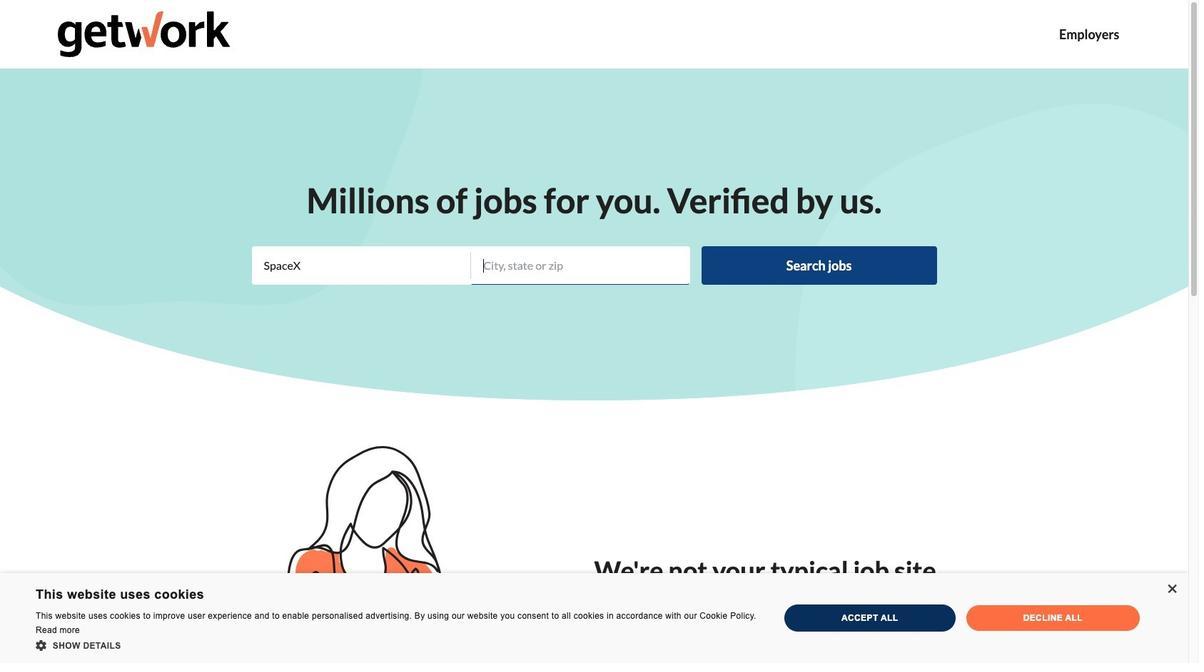 Task type: describe. For each thing, give the bounding box(es) containing it.
Job title, company or keywords text field
[[252, 246, 470, 285]]

getwork logo image
[[57, 11, 230, 57]]



Task type: locate. For each thing, give the bounding box(es) containing it.
alert
[[0, 573, 1189, 663]]

line drawing of a woman sitting in front of a computer with a plant to her right image
[[57, 446, 594, 663]]

City, state or zip text field
[[471, 246, 690, 285]]



Task type: vqa. For each thing, say whether or not it's contained in the screenshot.
Line drawing of a woman sitting in front of a computer with a plant to her right image
yes



